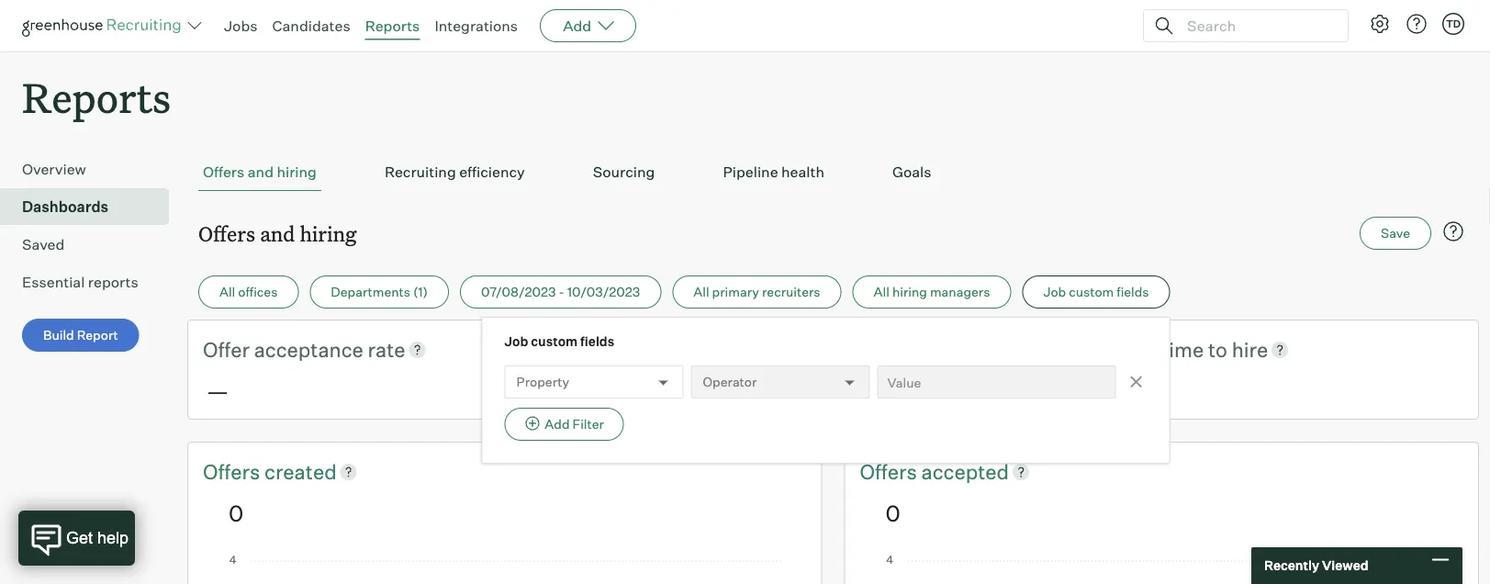 Task type: vqa. For each thing, say whether or not it's contained in the screenshot.
the leftmost all
yes



Task type: describe. For each thing, give the bounding box(es) containing it.
saved link
[[22, 234, 162, 256]]

td button
[[1439, 9, 1469, 39]]

07/08/2023 - 10/03/2023
[[481, 284, 641, 300]]

td button
[[1443, 13, 1465, 35]]

all primary recruiters button
[[673, 276, 842, 309]]

07/08/2023 - 10/03/2023 button
[[460, 276, 662, 309]]

hiring inside offers and hiring button
[[277, 163, 317, 181]]

xychart image for created
[[229, 556, 781, 584]]

recently
[[1265, 558, 1320, 574]]

jobs
[[224, 17, 258, 35]]

time to
[[1162, 337, 1232, 362]]

tab list containing offers and hiring
[[198, 154, 1469, 191]]

all offices button
[[198, 276, 299, 309]]

offices
[[238, 284, 278, 300]]

saved
[[22, 235, 65, 254]]

add filter
[[545, 416, 604, 432]]

all hiring managers
[[874, 284, 991, 300]]

time
[[1162, 337, 1204, 362]]

configure image
[[1370, 13, 1392, 35]]

1 horizontal spatial reports
[[365, 17, 420, 35]]

candidates
[[272, 17, 351, 35]]

all hiring managers button
[[853, 276, 1012, 309]]

created
[[265, 459, 337, 484]]

pipeline health
[[723, 163, 825, 181]]

add filter button
[[505, 408, 624, 441]]

0 for created
[[229, 499, 244, 527]]

td
[[1447, 17, 1462, 30]]

departments
[[331, 284, 411, 300]]

to
[[1209, 337, 1228, 362]]

fields inside button
[[1117, 284, 1150, 300]]

build report button
[[22, 319, 139, 352]]

offers link for created
[[203, 457, 265, 486]]

— for acceptance
[[207, 377, 229, 405]]

1 vertical spatial hiring
[[300, 220, 357, 247]]

recruiting
[[385, 163, 456, 181]]

0 horizontal spatial reports
[[22, 70, 171, 124]]

efficiency
[[459, 163, 525, 181]]

add button
[[540, 9, 637, 42]]

build
[[43, 327, 74, 343]]

report
[[77, 327, 118, 343]]

accepted link
[[922, 457, 1010, 486]]

primary
[[712, 284, 760, 300]]

save
[[1382, 225, 1411, 241]]

essential
[[22, 273, 85, 291]]

0 horizontal spatial job custom fields
[[505, 334, 615, 350]]

all for all hiring managers
[[874, 284, 890, 300]]

offers and hiring button
[[198, 154, 321, 191]]

filter
[[573, 416, 604, 432]]

goals
[[893, 163, 932, 181]]

acceptance
[[254, 337, 364, 362]]

recruiting efficiency
[[385, 163, 525, 181]]

custom inside button
[[1069, 284, 1115, 300]]

recruiters
[[762, 284, 821, 300]]

departments (1) button
[[310, 276, 449, 309]]



Task type: locate. For each thing, give the bounding box(es) containing it.
0
[[229, 499, 244, 527], [886, 499, 901, 527]]

managers
[[930, 284, 991, 300]]

2 all from the left
[[694, 284, 710, 300]]

1 horizontal spatial offers link
[[860, 457, 922, 486]]

hiring inside all hiring managers button
[[893, 284, 928, 300]]

offers and hiring inside button
[[203, 163, 317, 181]]

all offices
[[220, 284, 278, 300]]

reports
[[88, 273, 138, 291]]

jobs link
[[224, 17, 258, 35]]

all inside all offices "button"
[[220, 284, 235, 300]]

2 xychart image from the left
[[886, 556, 1439, 584]]

all left primary
[[694, 284, 710, 300]]

reports right candidates in the left top of the page
[[365, 17, 420, 35]]

2 vertical spatial hiring
[[893, 284, 928, 300]]

sourcing button
[[589, 154, 660, 191]]

essential reports link
[[22, 271, 162, 293]]

fields
[[1117, 284, 1150, 300], [581, 334, 615, 350]]

recruiting efficiency button
[[380, 154, 530, 191]]

all
[[220, 284, 235, 300], [694, 284, 710, 300], [874, 284, 890, 300]]

1 vertical spatial custom
[[531, 334, 578, 350]]

0 vertical spatial offers and hiring
[[203, 163, 317, 181]]

overview link
[[22, 158, 162, 180]]

rate
[[368, 337, 406, 362]]

job custom fields button
[[1023, 276, 1171, 309]]

2 horizontal spatial —
[[1083, 377, 1105, 405]]

1 vertical spatial add
[[545, 416, 570, 432]]

add inside "add" popup button
[[563, 17, 592, 35]]

job custom fields
[[1044, 284, 1150, 300], [505, 334, 615, 350]]

pipeline
[[723, 163, 779, 181]]

all for all primary recruiters
[[694, 284, 710, 300]]

0 horizontal spatial fields
[[581, 334, 615, 350]]

hire
[[1232, 337, 1269, 362]]

1 horizontal spatial —
[[645, 377, 667, 405]]

1 horizontal spatial custom
[[1069, 284, 1115, 300]]

overview
[[22, 160, 86, 178]]

1 horizontal spatial all
[[694, 284, 710, 300]]

custom
[[1069, 284, 1115, 300], [531, 334, 578, 350]]

hiring
[[277, 163, 317, 181], [300, 220, 357, 247], [893, 284, 928, 300]]

07/08/2023
[[481, 284, 556, 300]]

1 horizontal spatial job custom fields
[[1044, 284, 1150, 300]]

offers and hiring
[[203, 163, 317, 181], [198, 220, 357, 247]]

0 vertical spatial and
[[248, 163, 274, 181]]

-
[[559, 284, 565, 300]]

1 vertical spatial fields
[[581, 334, 615, 350]]

0 vertical spatial hiring
[[277, 163, 317, 181]]

0 horizontal spatial all
[[220, 284, 235, 300]]

health
[[782, 163, 825, 181]]

1 — from the left
[[207, 377, 229, 405]]

job inside button
[[1044, 284, 1067, 300]]

created link
[[265, 457, 337, 486]]

0 horizontal spatial offers link
[[203, 457, 265, 486]]

0 horizontal spatial xychart image
[[229, 556, 781, 584]]

all for all offices
[[220, 284, 235, 300]]

1 vertical spatial job custom fields
[[505, 334, 615, 350]]

10/03/2023
[[568, 284, 641, 300]]

0 vertical spatial job
[[1044, 284, 1067, 300]]

3 — from the left
[[1083, 377, 1105, 405]]

job custom fields inside the job custom fields button
[[1044, 284, 1150, 300]]

and
[[248, 163, 274, 181], [260, 220, 295, 247]]

pipeline health button
[[719, 154, 829, 191]]

add for add
[[563, 17, 592, 35]]

1 all from the left
[[220, 284, 235, 300]]

build report
[[43, 327, 118, 343]]

0 vertical spatial reports
[[365, 17, 420, 35]]

sourcing
[[593, 163, 655, 181]]

faq image
[[1443, 221, 1465, 243]]

job
[[1044, 284, 1067, 300], [505, 334, 529, 350]]

offers inside button
[[203, 163, 245, 181]]

reports
[[365, 17, 420, 35], [22, 70, 171, 124]]

greenhouse recruiting image
[[22, 15, 187, 37]]

— for time
[[1083, 377, 1105, 405]]

2 horizontal spatial all
[[874, 284, 890, 300]]

0 vertical spatial fields
[[1117, 284, 1150, 300]]

0 vertical spatial add
[[563, 17, 592, 35]]

add
[[563, 17, 592, 35], [545, 416, 570, 432]]

tab list
[[198, 154, 1469, 191]]

all primary recruiters
[[694, 284, 821, 300]]

xychart image
[[229, 556, 781, 584], [886, 556, 1439, 584]]

1 horizontal spatial job
[[1044, 284, 1067, 300]]

3 all from the left
[[874, 284, 890, 300]]

0 for accepted
[[886, 499, 901, 527]]

xychart image for accepted
[[886, 556, 1439, 584]]

1 vertical spatial offers and hiring
[[198, 220, 357, 247]]

0 horizontal spatial 0
[[229, 499, 244, 527]]

essential reports
[[22, 273, 138, 291]]

add inside the add filter button
[[545, 416, 570, 432]]

goals button
[[888, 154, 937, 191]]

0 vertical spatial job custom fields
[[1044, 284, 1150, 300]]

2 offers link from the left
[[860, 457, 922, 486]]

Value text field
[[878, 366, 1117, 399]]

Search text field
[[1183, 12, 1332, 39]]

1 vertical spatial and
[[260, 220, 295, 247]]

0 horizontal spatial custom
[[531, 334, 578, 350]]

(1)
[[413, 284, 428, 300]]

1 horizontal spatial fields
[[1117, 284, 1150, 300]]

offer acceptance
[[203, 337, 368, 362]]

1 offers link from the left
[[203, 457, 265, 486]]

dashboards link
[[22, 196, 162, 218]]

save button
[[1361, 217, 1432, 250]]

viewed
[[1323, 558, 1369, 574]]

1 horizontal spatial xychart image
[[886, 556, 1439, 584]]

1 0 from the left
[[229, 499, 244, 527]]

all inside all primary recruiters button
[[694, 284, 710, 300]]

all inside all hiring managers button
[[874, 284, 890, 300]]

—
[[207, 377, 229, 405], [645, 377, 667, 405], [1083, 377, 1105, 405]]

accepted
[[922, 459, 1010, 484]]

1 vertical spatial job
[[505, 334, 529, 350]]

offer
[[203, 337, 250, 362]]

recently viewed
[[1265, 558, 1369, 574]]

candidates link
[[272, 17, 351, 35]]

1 vertical spatial reports
[[22, 70, 171, 124]]

all left offices
[[220, 284, 235, 300]]

0 vertical spatial custom
[[1069, 284, 1115, 300]]

integrations link
[[435, 17, 518, 35]]

dashboards
[[22, 198, 108, 216]]

1 horizontal spatial 0
[[886, 499, 901, 527]]

offers link
[[203, 457, 265, 486], [860, 457, 922, 486]]

and inside button
[[248, 163, 274, 181]]

reports down greenhouse recruiting 'image'
[[22, 70, 171, 124]]

offers
[[203, 163, 245, 181], [198, 220, 255, 247], [203, 459, 265, 484], [860, 459, 922, 484]]

0 horizontal spatial —
[[207, 377, 229, 405]]

offers link for accepted
[[860, 457, 922, 486]]

integrations
[[435, 17, 518, 35]]

2 0 from the left
[[886, 499, 901, 527]]

1 xychart image from the left
[[229, 556, 781, 584]]

reports link
[[365, 17, 420, 35]]

0 horizontal spatial job
[[505, 334, 529, 350]]

all left managers
[[874, 284, 890, 300]]

add for add filter
[[545, 416, 570, 432]]

departments (1)
[[331, 284, 428, 300]]

2 — from the left
[[645, 377, 667, 405]]



